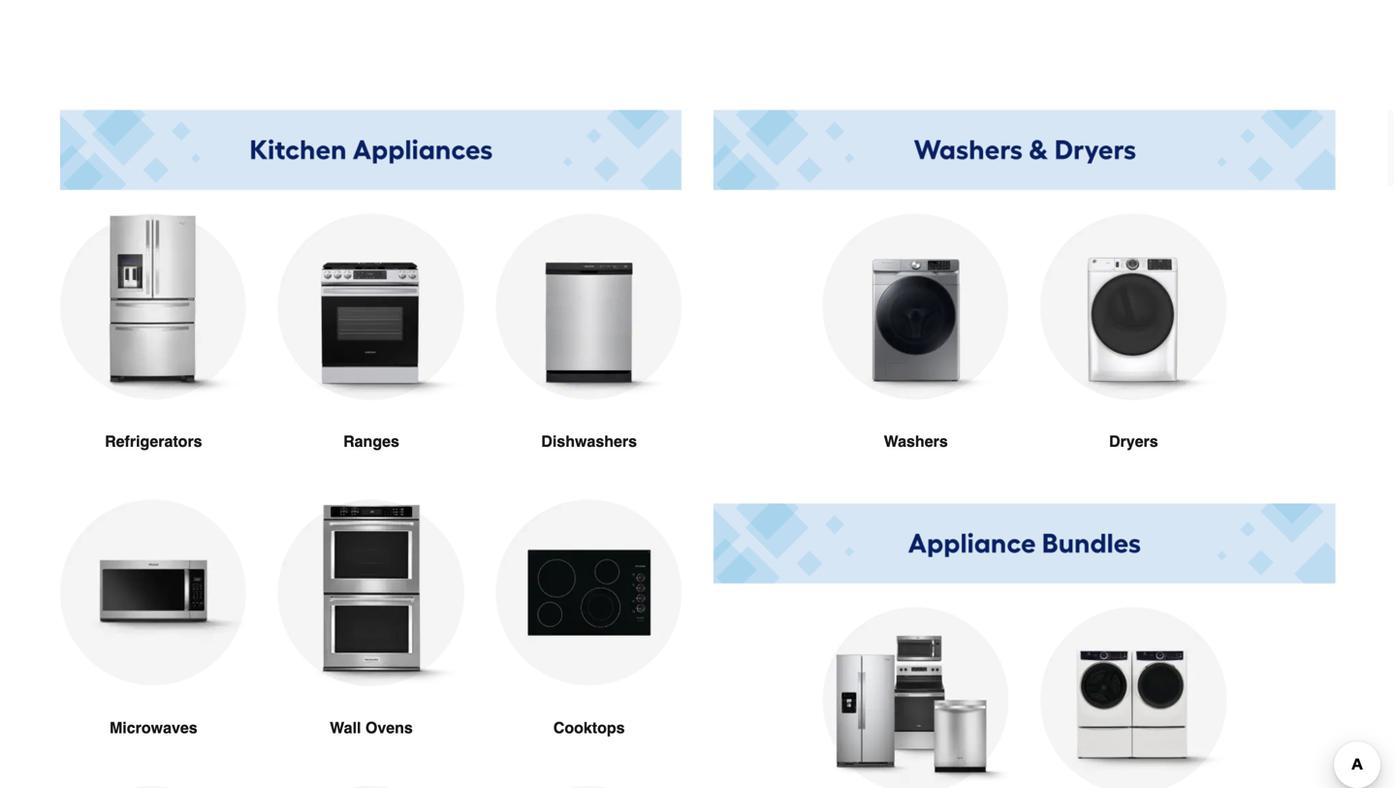Task type: describe. For each thing, give the bounding box(es) containing it.
wall ovens link
[[278, 500, 465, 786]]

a stainless steel range hood. image
[[60, 786, 247, 788]]

black and stainless steel double wall ovens. image
[[278, 500, 465, 687]]

cooktops link
[[496, 500, 683, 786]]

cooktops
[[553, 719, 625, 737]]

a white g e upright freezer. image
[[278, 786, 465, 788]]

dryers
[[1109, 433, 1158, 451]]

a stainless steel french door refrigerator with two drawers. image
[[60, 214, 247, 400]]

kitchen appliances. image
[[60, 110, 683, 190]]

wall ovens
[[330, 719, 413, 737]]

a white g e dryer. image
[[1040, 214, 1227, 401]]

dishwashers link
[[496, 214, 683, 500]]

a gray kitchen aid stand mixer. image
[[496, 786, 683, 788]]

refrigerators link
[[60, 214, 247, 500]]

ovens
[[365, 719, 413, 737]]

a kitchen appliance package including a fridge, dishwasher, range and microwave. image
[[823, 608, 1009, 788]]



Task type: vqa. For each thing, say whether or not it's contained in the screenshot.
A black smooth-surface cooktop. Image
yes



Task type: locate. For each thing, give the bounding box(es) containing it.
wall
[[330, 719, 361, 737]]

a black and stainless steel microwave. image
[[60, 500, 247, 687]]

a black smooth-surface cooktop. image
[[496, 500, 683, 687]]

dishwashers
[[541, 433, 637, 451]]

microwaves link
[[60, 500, 247, 786]]

microwaves
[[110, 719, 198, 737]]

ranges
[[343, 433, 399, 451]]

dryers link
[[1040, 214, 1227, 500]]

a stainless steel dishwasher with black accents. image
[[496, 214, 683, 400]]

washers
[[884, 433, 948, 451]]

a gray samsung front-load washing machine. image
[[823, 214, 1009, 400]]

ranges link
[[278, 214, 465, 500]]

refrigerators
[[105, 433, 202, 451]]

washers link
[[823, 214, 1009, 500]]

a stainless steel range with black accents. image
[[278, 214, 465, 401]]

a white electrolux washing machine and dryer set. image
[[1040, 608, 1227, 788]]

washers and dryers. image
[[714, 110, 1336, 191]]

appliance bundles. image
[[714, 504, 1336, 584]]



